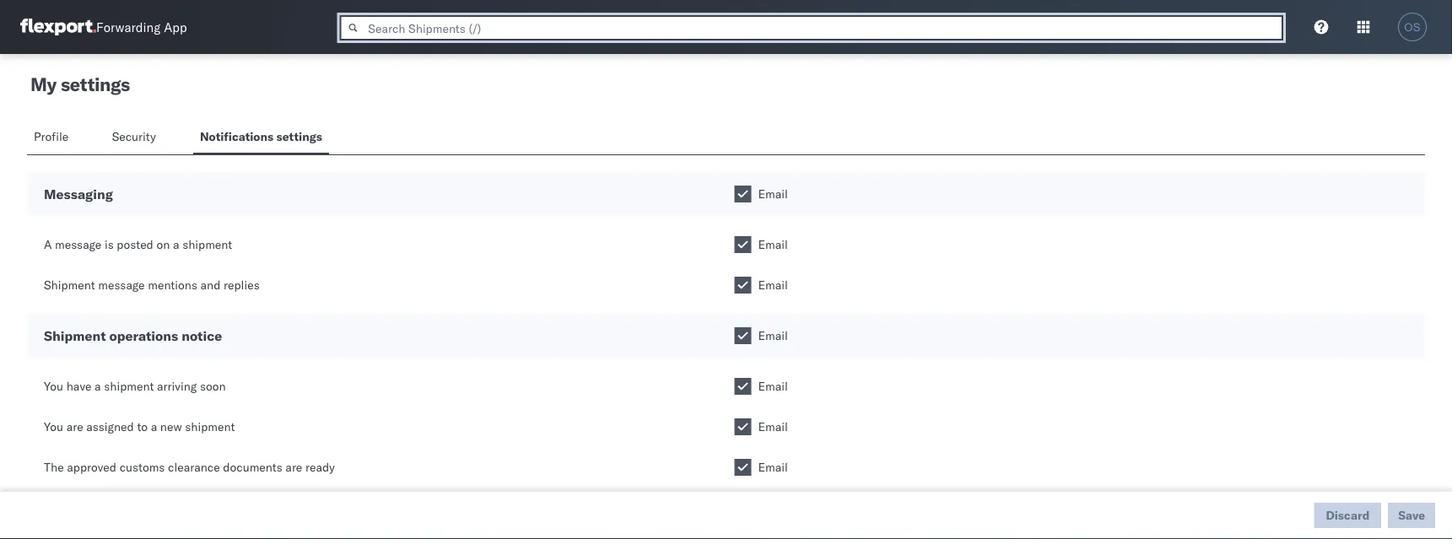 Task type: vqa. For each thing, say whether or not it's contained in the screenshot.
Revolution Account
no



Task type: locate. For each thing, give the bounding box(es) containing it.
shipment down a
[[44, 278, 95, 292]]

settings
[[61, 73, 130, 96], [276, 129, 322, 144]]

3 email from the top
[[758, 278, 788, 292]]

0 horizontal spatial are
[[66, 419, 83, 434]]

posted
[[117, 237, 153, 252]]

message right a
[[55, 237, 102, 252]]

have
[[66, 379, 91, 394]]

2 vertical spatial a
[[151, 419, 157, 434]]

1 vertical spatial you
[[44, 419, 63, 434]]

security
[[112, 129, 156, 144]]

4 email from the top
[[758, 328, 788, 343]]

1 you from the top
[[44, 379, 63, 394]]

a right have
[[95, 379, 101, 394]]

the approved customs clearance documents are ready
[[44, 460, 335, 475]]

settings right my
[[61, 73, 130, 96]]

1 email from the top
[[758, 186, 788, 201]]

message for a
[[55, 237, 102, 252]]

notice
[[182, 327, 222, 344]]

1 horizontal spatial settings
[[276, 129, 322, 144]]

0 vertical spatial shipment
[[182, 237, 232, 252]]

soon
[[200, 379, 226, 394]]

you up the
[[44, 419, 63, 434]]

1 horizontal spatial are
[[286, 460, 302, 475]]

are
[[66, 419, 83, 434], [286, 460, 302, 475]]

messaging
[[44, 186, 113, 203]]

shipment for shipment message mentions and replies
[[44, 278, 95, 292]]

you left have
[[44, 379, 63, 394]]

shipment up and
[[182, 237, 232, 252]]

0 vertical spatial message
[[55, 237, 102, 252]]

0 vertical spatial a
[[173, 237, 179, 252]]

shipment
[[44, 278, 95, 292], [44, 327, 106, 344]]

1 vertical spatial settings
[[276, 129, 322, 144]]

2 you from the top
[[44, 419, 63, 434]]

you
[[44, 379, 63, 394], [44, 419, 63, 434]]

customs
[[120, 460, 165, 475]]

a right to
[[151, 419, 157, 434]]

0 vertical spatial shipment
[[44, 278, 95, 292]]

2 email from the top
[[758, 237, 788, 252]]

2 horizontal spatial a
[[173, 237, 179, 252]]

is
[[105, 237, 114, 252]]

you for you are assigned to a new shipment
[[44, 419, 63, 434]]

shipment for new
[[185, 419, 235, 434]]

email for the approved customs clearance documents are ready
[[758, 460, 788, 475]]

1 horizontal spatial a
[[151, 419, 157, 434]]

are left the ready
[[286, 460, 302, 475]]

0 vertical spatial settings
[[61, 73, 130, 96]]

forwarding
[[96, 19, 161, 35]]

1 vertical spatial message
[[98, 278, 145, 292]]

settings right notifications
[[276, 129, 322, 144]]

1 vertical spatial shipment
[[44, 327, 106, 344]]

and
[[200, 278, 221, 292]]

1 vertical spatial a
[[95, 379, 101, 394]]

shipment up have
[[44, 327, 106, 344]]

flexport. image
[[20, 19, 96, 35]]

you have a shipment arriving soon
[[44, 379, 226, 394]]

None checkbox
[[735, 186, 751, 203], [735, 277, 751, 294], [735, 327, 751, 344], [735, 419, 751, 435], [735, 186, 751, 203], [735, 277, 751, 294], [735, 327, 751, 344], [735, 419, 751, 435]]

settings inside button
[[276, 129, 322, 144]]

2 shipment from the top
[[44, 327, 106, 344]]

0 vertical spatial you
[[44, 379, 63, 394]]

7 email from the top
[[758, 460, 788, 475]]

2 vertical spatial shipment
[[185, 419, 235, 434]]

documents
[[223, 460, 282, 475]]

you are assigned to a new shipment
[[44, 419, 235, 434]]

message
[[55, 237, 102, 252], [98, 278, 145, 292]]

shipment message mentions and replies
[[44, 278, 260, 292]]

forwarding app link
[[20, 19, 187, 35]]

notifications settings button
[[193, 122, 329, 154]]

assigned
[[86, 419, 134, 434]]

0 vertical spatial are
[[66, 419, 83, 434]]

a
[[173, 237, 179, 252], [95, 379, 101, 394], [151, 419, 157, 434]]

shipment up "you are assigned to a new shipment"
[[104, 379, 154, 394]]

notifications settings
[[200, 129, 322, 144]]

app
[[164, 19, 187, 35]]

profile
[[34, 129, 69, 144]]

1 shipment from the top
[[44, 278, 95, 292]]

my
[[30, 73, 56, 96]]

1 vertical spatial are
[[286, 460, 302, 475]]

are left assigned
[[66, 419, 83, 434]]

settings for notifications settings
[[276, 129, 322, 144]]

a right on
[[173, 237, 179, 252]]

approved
[[67, 460, 116, 475]]

ready
[[305, 460, 335, 475]]

shipment
[[182, 237, 232, 252], [104, 379, 154, 394], [185, 419, 235, 434]]

a message is posted on a shipment
[[44, 237, 232, 252]]

None checkbox
[[735, 236, 751, 253], [735, 378, 751, 395], [735, 459, 751, 476], [735, 236, 751, 253], [735, 378, 751, 395], [735, 459, 751, 476]]

5 email from the top
[[758, 379, 788, 394]]

message down is
[[98, 278, 145, 292]]

shipment right new
[[185, 419, 235, 434]]

6 email from the top
[[758, 419, 788, 434]]

email
[[758, 186, 788, 201], [758, 237, 788, 252], [758, 278, 788, 292], [758, 328, 788, 343], [758, 379, 788, 394], [758, 419, 788, 434], [758, 460, 788, 475]]

0 horizontal spatial settings
[[61, 73, 130, 96]]

a
[[44, 237, 52, 252]]



Task type: describe. For each thing, give the bounding box(es) containing it.
email for messaging
[[758, 186, 788, 201]]

shipment operations notice
[[44, 327, 222, 344]]

shipment for a
[[182, 237, 232, 252]]

message for shipment
[[98, 278, 145, 292]]

you for you have a shipment arriving soon
[[44, 379, 63, 394]]

Search Shipments (/) text field
[[339, 15, 1283, 41]]

email for a message is posted on a shipment
[[758, 237, 788, 252]]

os button
[[1393, 8, 1432, 46]]

email for shipment operations notice
[[758, 328, 788, 343]]

to
[[137, 419, 148, 434]]

mentions
[[148, 278, 197, 292]]

the
[[44, 460, 64, 475]]

notifications
[[200, 129, 273, 144]]

settings for my settings
[[61, 73, 130, 96]]

forwarding app
[[96, 19, 187, 35]]

email for you are assigned to a new shipment
[[758, 419, 788, 434]]

security button
[[105, 122, 166, 154]]

1 vertical spatial shipment
[[104, 379, 154, 394]]

shipment for shipment operations notice
[[44, 327, 106, 344]]

on
[[156, 237, 170, 252]]

operations
[[109, 327, 178, 344]]

clearance
[[168, 460, 220, 475]]

os
[[1404, 21, 1421, 33]]

0 horizontal spatial a
[[95, 379, 101, 394]]

replies
[[224, 278, 260, 292]]

arriving
[[157, 379, 197, 394]]

new
[[160, 419, 182, 434]]

email for you have a shipment arriving soon
[[758, 379, 788, 394]]

my settings
[[30, 73, 130, 96]]

email for shipment message mentions and replies
[[758, 278, 788, 292]]

profile button
[[27, 122, 78, 154]]



